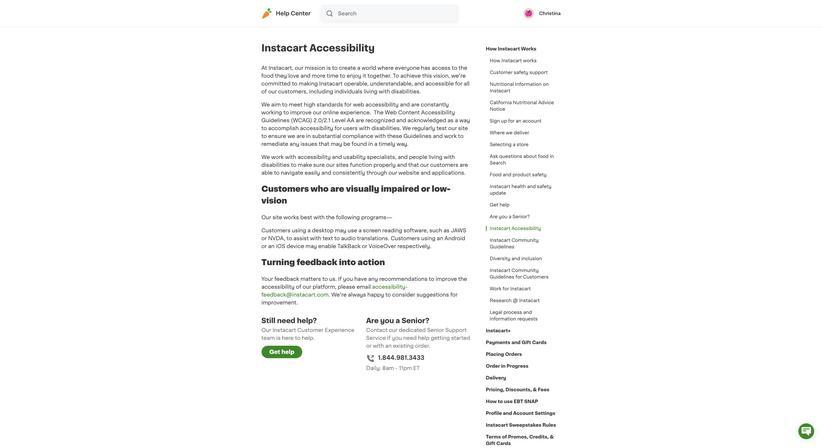 Task type: describe. For each thing, give the bounding box(es) containing it.
our up 'love'
[[295, 65, 303, 71]]

information
[[490, 317, 516, 322]]

guidelines inside instacart community guidelines
[[490, 245, 514, 249]]

low-
[[432, 185, 451, 193]]

how instacart works
[[490, 58, 537, 63]]

high
[[304, 102, 315, 107]]

instacart inside instacart community guidelines for customers
[[490, 268, 510, 273]]

0 horizontal spatial accessibility
[[309, 43, 375, 53]]

recommendations
[[379, 277, 427, 282]]

placing
[[486, 352, 504, 357]]

are for are you a senior?
[[490, 215, 498, 219]]

customer inside still need help? our instacart customer experience team is here to help.
[[297, 328, 323, 333]]

are you a senior? contact our dedicated senior support service if you need help getting started or with an existing order.
[[366, 318, 470, 349]]

ask questions about food in search
[[490, 154, 554, 165]]

customers,
[[278, 89, 308, 94]]

visually
[[346, 185, 379, 193]]

for inside 're committed to making instacart operable, understandable, and accessible for all of our customers, including individuals living with disabilities.
[[455, 81, 462, 86]]

profile and account settings link
[[486, 408, 555, 420]]

-
[[395, 366, 398, 371]]

the inside to create a world where everyone has access to the food they love and more time to enjoy it together.
[[459, 65, 467, 71]]

accessibility- feedback@instacart.com
[[261, 284, 408, 298]]

rules
[[542, 423, 556, 428]]

instacart inside instacart health and safety update
[[490, 184, 510, 189]]

our right sure
[[326, 162, 335, 168]]

our site works best with the following programs—
[[261, 215, 392, 220]]

0 vertical spatial safety
[[514, 70, 528, 75]]

use inside the customers using a desktop may use a screen reading software, such as jaws or nvda, to assist with text to audio translations. customers using an android or an ios device may enable talkback or voiceover respectively.
[[348, 228, 357, 233]]

improve inside the we aim to meet high standards for web accessibility and are constantly working to improve our online experience.  the web content accessibility guidelines (wcag) 2.0/2.1 level aa are recognized and acknowledged as a way to accomplish accessibility for users with disabilities. we regularly test our site to ensure we are in substantial compliance with these guidelines and work to remediate any issues that may be found in a timely way.
[[290, 110, 312, 115]]

how for how to use ebt snap
[[486, 400, 497, 404]]

accessibility down 2.0/2.1
[[300, 126, 333, 131]]

works
[[521, 47, 536, 51]]

help center link
[[261, 8, 311, 19]]

in right found
[[368, 141, 373, 147]]

search
[[490, 161, 506, 165]]

it
[[363, 73, 366, 78]]

nutritional information on instacart link
[[486, 78, 561, 97]]

world
[[362, 65, 376, 71]]

with up compliance
[[359, 126, 370, 131]]

instacart inside still need help? our instacart customer experience team is here to help.
[[273, 328, 296, 333]]

your
[[261, 277, 273, 282]]

best
[[300, 215, 312, 220]]

our right test
[[448, 126, 457, 131]]

all
[[464, 81, 470, 86]]

to up suggestions
[[429, 277, 434, 282]]

accessibility inside your feedback matters to us. if you have any recommendations to improve the accessibility of our platform, please email
[[261, 284, 295, 290]]

to left 'ensure'
[[261, 134, 267, 139]]

where we deliver link
[[486, 127, 533, 139]]

are up issues
[[296, 134, 305, 139]]

enable
[[318, 244, 336, 249]]

& inside terms of promos, credits, & gift cards
[[550, 435, 554, 440]]

who
[[311, 185, 329, 193]]

help
[[276, 11, 289, 16]]

instacart health and safety update
[[490, 184, 551, 196]]

disabilities
[[261, 162, 290, 168]]

function
[[350, 162, 372, 168]]

safety for product
[[532, 173, 547, 177]]

and right the website
[[421, 170, 431, 176]]

you up contact
[[380, 318, 394, 324]]

and down content
[[396, 118, 406, 123]]

remediate
[[261, 141, 288, 147]]

please
[[338, 284, 355, 290]]

with right best
[[314, 215, 325, 220]]

are inside 'we work with accessibility and usability specialists, and people living with disabilities to make sure our sites function properly and that our customers are able to navigate easily and consistently through our website and applications.'
[[460, 162, 468, 168]]

customers inside customers who are visually impaired or low- vision
[[261, 185, 309, 193]]

how for how instacart works
[[486, 47, 497, 51]]

legal
[[490, 310, 502, 315]]

translations.
[[357, 236, 389, 241]]

disabilities. inside 're committed to making instacart operable, understandable, and accessible for all of our customers, including individuals living with disabilities.
[[391, 89, 421, 94]]

contact
[[366, 328, 388, 333]]

our down people
[[420, 162, 429, 168]]

works for site
[[284, 215, 299, 220]]

are right aa at the left of page
[[356, 118, 364, 123]]

instacart accessibility link
[[486, 223, 545, 235]]

in right order
[[501, 364, 506, 369]]

with up customers
[[444, 155, 455, 160]]

work inside the we aim to meet high standards for web accessibility and are constantly working to improve our online experience.  the web content accessibility guidelines (wcag) 2.0/2.1 level aa are recognized and acknowledged as a way to accomplish accessibility for users with disabilities. we regularly test our site to ensure we are in substantial compliance with these guidelines and work to remediate any issues that may be found in a timely way.
[[444, 134, 457, 139]]

you inside your feedback matters to us. if you have any recommendations to improve the accessibility of our platform, please email
[[343, 277, 353, 282]]

in up issues
[[306, 134, 311, 139]]

vision
[[261, 197, 287, 205]]

a left store
[[513, 142, 515, 147]]

including
[[309, 89, 333, 94]]

instacart,
[[268, 65, 293, 71]]

0 vertical spatial get
[[490, 203, 498, 207]]

and down sure
[[321, 170, 331, 176]]

any inside the we aim to meet high standards for web accessibility and are constantly working to improve our online experience.  the web content accessibility guidelines (wcag) 2.0/2.1 level aa are recognized and acknowledged as a way to accomplish accessibility for users with disabilities. we regularly test our site to ensure we are in substantial compliance with these guidelines and work to remediate any issues that may be found in a timely way.
[[290, 141, 299, 147]]

a left screen
[[359, 228, 362, 233]]

where
[[378, 65, 394, 71]]

update
[[490, 191, 506, 196]]

payments
[[486, 341, 510, 345]]

instacart inside 're committed to making instacart operable, understandable, and accessible for all of our customers, including individuals living with disabilities.
[[319, 81, 343, 86]]

in inside ask questions about food in search
[[550, 154, 554, 159]]

time
[[327, 73, 339, 78]]

and inside the food and product safety link
[[503, 173, 511, 177]]

we for our
[[261, 155, 270, 160]]

a left way on the top of the page
[[455, 118, 458, 123]]

as inside the we aim to meet high standards for web accessibility and are constantly working to improve our online experience.  the web content accessibility guidelines (wcag) 2.0/2.1 level aa are recognized and acknowledged as a way to accomplish accessibility for users with disabilities. we regularly test our site to ensure we are in substantial compliance with these guidelines and work to remediate any issues that may be found in a timely way.
[[448, 118, 454, 123]]

they
[[275, 73, 287, 78]]

pricing, discounts, & fees
[[486, 388, 549, 392]]

if
[[387, 336, 391, 341]]

community for instacart community guidelines for customers
[[511, 268, 539, 273]]

1 vertical spatial we
[[402, 126, 411, 131]]

customer safety support
[[490, 70, 548, 75]]

sweepstakes
[[509, 423, 541, 428]]

work inside 'we work with accessibility and usability specialists, and people living with disabilities to make sure our sites function properly and that our customers are able to navigate easily and consistently through our website and applications.'
[[271, 155, 284, 160]]

1 our from the top
[[261, 215, 271, 220]]

pricing,
[[486, 388, 504, 392]]

works for instacart
[[523, 58, 537, 63]]

terms of promos, credits, & gift cards link
[[486, 432, 561, 448]]

to down 'disabilities' at the left of the page
[[274, 170, 279, 176]]

1 horizontal spatial use
[[504, 400, 513, 404]]

accessibility inside 'we work with accessibility and usability specialists, and people living with disabilities to make sure our sites function properly and that our customers are able to navigate easily and consistently through our website and applications.'
[[298, 155, 331, 160]]

android
[[445, 236, 465, 241]]

to down create
[[340, 73, 345, 78]]

our up 2.0/2.1
[[313, 110, 322, 115]]

health
[[511, 184, 526, 189]]

for inside . we're always happy to consider suggestions for improvement.
[[450, 292, 458, 298]]

get help inside "get help" 'button'
[[269, 350, 294, 355]]

instacart health and safety update link
[[486, 181, 561, 199]]

help.
[[302, 336, 315, 341]]

0 vertical spatial is
[[326, 65, 331, 71]]

with up timely
[[375, 134, 386, 139]]

able
[[261, 170, 273, 176]]

getting
[[431, 336, 450, 341]]

properly
[[373, 162, 396, 168]]

safety for and
[[537, 184, 551, 189]]

to down working
[[261, 126, 267, 131]]

instacart up instacart,
[[261, 43, 307, 53]]

to up navigate
[[291, 162, 296, 168]]

2 vertical spatial may
[[305, 244, 317, 249]]

and inside payments and gift cards link
[[511, 341, 521, 345]]

with inside the customers using a desktop may use a screen reading software, such as jaws or nvda, to assist with text to audio translations. customers using an android or an ios device may enable talkback or voiceover respectively.
[[310, 236, 321, 241]]

navigate
[[281, 170, 303, 176]]

customers who are visually impaired or low- vision
[[261, 185, 451, 205]]

for right up
[[508, 119, 515, 123]]

talkback
[[337, 244, 361, 249]]

et
[[413, 366, 420, 371]]

service
[[366, 336, 386, 341]]

get inside 'button'
[[269, 350, 280, 355]]

applications.
[[432, 170, 466, 176]]

for left web
[[344, 102, 352, 107]]

or left nvda,
[[261, 236, 267, 241]]

0 vertical spatial instacart accessibility
[[261, 43, 375, 53]]

through
[[366, 170, 387, 176]]

instacart sweepstakes rules link
[[486, 420, 556, 432]]

help inside 'button'
[[281, 350, 294, 355]]

site inside the we aim to meet high standards for web accessibility and are constantly working to improve our online experience.  the web content accessibility guidelines (wcag) 2.0/2.1 level aa are recognized and acknowledged as a way to accomplish accessibility for users with disabilities. we regularly test our site to ensure we are in substantial compliance with these guidelines and work to remediate any issues that may be found in a timely way.
[[458, 126, 468, 131]]

customer inside customer safety support link
[[490, 70, 513, 75]]

and down way.
[[398, 155, 408, 160]]

1 vertical spatial may
[[335, 228, 346, 233]]

instacart inside how instacart works link
[[498, 47, 520, 51]]

mission
[[305, 65, 325, 71]]

0 horizontal spatial &
[[533, 388, 537, 392]]

customers inside instacart community guidelines for customers
[[523, 275, 549, 280]]

to create a world where everyone has access to the food they love and more time to enjoy it together.
[[261, 65, 467, 78]]

accessibility up the
[[365, 102, 399, 107]]

accomplish
[[268, 126, 299, 131]]

that inside 'we work with accessibility and usability specialists, and people living with disabilities to make sure our sites function properly and that our customers are able to navigate easily and consistently through our website and applications.'
[[408, 162, 419, 168]]

customer safety support link
[[486, 67, 552, 78]]

jaws
[[451, 228, 466, 233]]

christina
[[539, 11, 561, 16]]

delivery
[[486, 376, 506, 381]]

content
[[398, 110, 420, 115]]

8am
[[382, 366, 394, 371]]

an up deliver at the right top of page
[[516, 119, 521, 123]]

instacart sweepstakes rules
[[486, 423, 556, 428]]

to down meet
[[283, 110, 289, 115]]

a up assist
[[307, 228, 311, 233]]

for right work
[[503, 287, 509, 291]]

help inside are you a senior? contact our dedicated senior support service if you need help getting started or with an existing order.
[[418, 336, 429, 341]]

food inside ask questions about food in search
[[538, 154, 549, 159]]

guidelines down working
[[261, 118, 290, 123]]

1 vertical spatial the
[[326, 215, 335, 220]]

need inside are you a senior? contact our dedicated senior support service if you need help getting started or with an existing order.
[[403, 336, 417, 341]]

to right the text
[[334, 236, 340, 241]]

daily: 8am - 11pm et
[[366, 366, 420, 371]]

turning
[[261, 259, 295, 266]]

improve inside your feedback matters to us. if you have any recommendations to improve the accessibility of our platform, please email
[[436, 277, 457, 282]]

to up time
[[332, 65, 338, 71]]

1 horizontal spatial we
[[451, 73, 459, 78]]

Search search field
[[337, 6, 457, 21]]

feedback for turning
[[297, 259, 337, 266]]

how to use ebt snap
[[486, 400, 538, 404]]

customers up nvda,
[[261, 228, 291, 233]]

instacart inside nutritional information on instacart
[[490, 89, 510, 93]]

of inside terms of promos, credits, & gift cards
[[502, 435, 507, 440]]

a up instacart accessibility link
[[509, 215, 511, 219]]

our inside are you a senior? contact our dedicated senior support service if you need help getting started or with an existing order.
[[389, 328, 398, 333]]

need inside still need help? our instacart customer experience team is here to help.
[[277, 318, 295, 324]]

standards
[[317, 102, 343, 107]]

with inside 're committed to making instacart operable, understandable, and accessible for all of our customers, including individuals living with disabilities.
[[379, 89, 390, 94]]



Task type: vqa. For each thing, say whether or not it's contained in the screenshot.
Legal process and information requests "link"
yes



Task type: locate. For each thing, give the bounding box(es) containing it.
that inside the we aim to meet high standards for web accessibility and are constantly working to improve our online experience.  the web content accessibility guidelines (wcag) 2.0/2.1 level aa are recognized and acknowledged as a way to accomplish accessibility for users with disabilities. we regularly test our site to ensure we are in substantial compliance with these guidelines and work to remediate any issues that may be found in a timely way.
[[319, 141, 329, 147]]

works
[[523, 58, 537, 63], [284, 215, 299, 220]]

store
[[517, 142, 529, 147]]

. we're always happy to consider suggestions for improvement.
[[261, 292, 458, 305]]

2 vertical spatial help
[[281, 350, 294, 355]]

and up content
[[400, 102, 410, 107]]

how instacart works
[[486, 47, 536, 51]]

are inside customers who are visually impaired or low- vision
[[330, 185, 344, 193]]

requests
[[517, 317, 538, 322]]

get help inside 'get help' link
[[490, 203, 510, 207]]

how for how instacart works
[[490, 58, 500, 63]]

community inside instacart community guidelines for customers
[[511, 268, 539, 273]]

or inside are you a senior? contact our dedicated senior support service if you need help getting started or with an existing order.
[[366, 343, 372, 349]]

screen
[[363, 228, 381, 233]]

sites
[[336, 162, 349, 168]]

placing orders
[[486, 352, 522, 357]]

order.
[[415, 343, 430, 349]]

1 vertical spatial our
[[261, 328, 271, 333]]

and up the orders
[[511, 341, 521, 345]]

1 horizontal spatial get help
[[490, 203, 510, 207]]

may inside the we aim to meet high standards for web accessibility and are constantly working to improve our online experience.  the web content accessibility guidelines (wcag) 2.0/2.1 level aa are recognized and acknowledged as a way to accomplish accessibility for users with disabilities. we regularly test our site to ensure we are in substantial compliance with these guidelines and work to remediate any issues that may be found in a timely way.
[[331, 141, 342, 147]]

1 horizontal spatial instacart accessibility
[[490, 226, 541, 231]]

food and product safety
[[490, 173, 547, 177]]

are up content
[[411, 102, 419, 107]]

1 vertical spatial how
[[490, 58, 500, 63]]

0 horizontal spatial get help
[[269, 350, 294, 355]]

a up dedicated
[[396, 318, 400, 324]]

respectively.
[[397, 244, 431, 249]]

are right who
[[330, 185, 344, 193]]

california
[[490, 100, 512, 105]]

disabilities. down "recognized"
[[371, 126, 401, 131]]

for inside instacart community guidelines for customers
[[516, 275, 522, 280]]

we aim to meet high standards for web accessibility and are constantly working to improve our online experience.  the web content accessibility guidelines (wcag) 2.0/2.1 level aa are recognized and acknowledged as a way to accomplish accessibility for users with disabilities. we regularly test our site to ensure we are in substantial compliance with these guidelines and work to remediate any issues that may be found in a timely way.
[[261, 102, 470, 147]]

instacart down profile
[[486, 423, 508, 428]]

a inside to create a world where everyone has access to the food they love and more time to enjoy it together.
[[357, 65, 360, 71]]

0 horizontal spatial use
[[348, 228, 357, 233]]

aim
[[271, 102, 281, 107]]

how up how instacart works link
[[486, 47, 497, 51]]

1 vertical spatial senior?
[[402, 318, 429, 324]]

to down accessibility- in the left bottom of the page
[[385, 292, 391, 298]]

and inside diversity and inclusion link
[[512, 257, 520, 261]]

to left us.
[[322, 277, 328, 282]]

0 vertical spatial using
[[292, 228, 306, 233]]

1 horizontal spatial cards
[[532, 341, 547, 345]]

0 vertical spatial work
[[444, 134, 457, 139]]

nutritional inside nutritional information on instacart
[[490, 82, 514, 87]]

device
[[287, 244, 304, 249]]

for down level
[[335, 126, 342, 131]]

help?
[[297, 318, 317, 324]]

sign up for an account
[[490, 119, 541, 123]]

0 vertical spatial nutritional
[[490, 82, 514, 87]]

we up selecting a store link
[[506, 131, 513, 135]]

are down 'get help' link
[[490, 215, 498, 219]]

and inside instacart health and safety update
[[527, 184, 536, 189]]

0 vertical spatial community
[[511, 238, 539, 243]]

& down the rules
[[550, 435, 554, 440]]

snap
[[524, 400, 538, 404]]

our inside still need help? our instacart customer experience team is here to help.
[[261, 328, 271, 333]]

1 horizontal spatial customer
[[490, 70, 513, 75]]

1 horizontal spatial senior?
[[513, 215, 530, 219]]

and up the website
[[397, 162, 407, 168]]

1 vertical spatial instacart accessibility
[[490, 226, 541, 231]]

2 vertical spatial of
[[502, 435, 507, 440]]

software,
[[404, 228, 428, 233]]

still need help? our instacart customer experience team is here to help.
[[261, 318, 354, 341]]

fees
[[538, 388, 549, 392]]

0 horizontal spatial cards
[[496, 442, 511, 446]]

0 horizontal spatial living
[[364, 89, 377, 94]]

is inside still need help? our instacart customer experience team is here to help.
[[276, 336, 281, 341]]

instacart image
[[261, 8, 272, 19]]

of inside your feedback matters to us. if you have any recommendations to improve the accessibility of our platform, please email
[[296, 284, 301, 290]]

we inside the we aim to meet high standards for web accessibility and are constantly working to improve our online experience.  the web content accessibility guidelines (wcag) 2.0/2.1 level aa are recognized and acknowledged as a way to accomplish accessibility for users with disabilities. we regularly test our site to ensure we are in substantial compliance with these guidelines and work to remediate any issues that may be found in a timely way.
[[288, 134, 295, 139]]

we for guidelines
[[261, 102, 270, 107]]

any up email
[[368, 277, 378, 282]]

1 community from the top
[[511, 238, 539, 243]]

safety right health
[[537, 184, 551, 189]]

gift inside terms of promos, credits, & gift cards
[[486, 442, 495, 446]]

're
[[459, 73, 466, 78]]

using up assist
[[292, 228, 306, 233]]

2 horizontal spatial of
[[502, 435, 507, 440]]

instacart community guidelines
[[490, 238, 539, 249]]

1 vertical spatial need
[[403, 336, 417, 341]]

site down way on the top of the page
[[458, 126, 468, 131]]

our inside 're committed to making instacart operable, understandable, and accessible for all of our customers, including individuals living with disabilities.
[[268, 89, 277, 94]]

or left the ios
[[261, 244, 267, 249]]

1 vertical spatial nutritional
[[513, 100, 537, 105]]

1 vertical spatial disabilities.
[[371, 126, 401, 131]]

food inside to create a world where everyone has access to the food they love and more time to enjoy it together.
[[261, 73, 274, 78]]

compliance
[[342, 134, 373, 139]]

accessibility up create
[[309, 43, 375, 53]]

have
[[354, 277, 367, 282]]

1 horizontal spatial works
[[523, 58, 537, 63]]

senior? inside are you a senior? contact our dedicated senior support service if you need help getting started or with an existing order.
[[402, 318, 429, 324]]

0 horizontal spatial using
[[292, 228, 306, 233]]

you up please
[[343, 277, 353, 282]]

or inside customers who are visually impaired or low- vision
[[421, 185, 430, 193]]

with inside are you a senior? contact our dedicated senior support service if you need help getting started or with an existing order.
[[373, 343, 384, 349]]

daily:
[[366, 366, 381, 371]]

1 vertical spatial is
[[276, 336, 281, 341]]

1 vertical spatial work
[[271, 155, 284, 160]]

2 horizontal spatial we
[[506, 131, 513, 135]]

0 horizontal spatial site
[[273, 215, 282, 220]]

instacart up here
[[273, 328, 296, 333]]

guidelines down regularly
[[403, 134, 432, 139]]

may down assist
[[305, 244, 317, 249]]

website
[[399, 170, 419, 176]]

and inside 're committed to making instacart operable, understandable, and accessible for all of our customers, including individuals living with disabilities.
[[414, 81, 424, 86]]

ask questions about food in search link
[[486, 151, 561, 169]]

1 horizontal spatial any
[[368, 277, 378, 282]]

food down at
[[261, 73, 274, 78]]

selecting a store link
[[486, 139, 532, 151]]

1 horizontal spatial get
[[490, 203, 498, 207]]

at
[[261, 65, 267, 71]]

1 horizontal spatial using
[[421, 236, 435, 241]]

1 horizontal spatial need
[[403, 336, 417, 341]]

1 vertical spatial works
[[284, 215, 299, 220]]

0 vertical spatial senior?
[[513, 215, 530, 219]]

to right aim
[[282, 102, 288, 107]]

2 community from the top
[[511, 268, 539, 273]]

1 vertical spatial use
[[504, 400, 513, 404]]

0 vertical spatial are
[[490, 215, 498, 219]]

0 vertical spatial cards
[[532, 341, 547, 345]]

living inside 're committed to making instacart operable, understandable, and accessible for all of our customers, including individuals living with disabilities.
[[364, 89, 377, 94]]

1 vertical spatial living
[[429, 155, 442, 160]]

0 vertical spatial how
[[486, 47, 497, 51]]

and inside legal process and information requests
[[523, 310, 532, 315]]

2 horizontal spatial accessibility
[[511, 226, 541, 231]]

help center
[[276, 11, 311, 16]]

this
[[422, 73, 432, 78]]

0 horizontal spatial work
[[271, 155, 284, 160]]

site down vision
[[273, 215, 282, 220]]

2 our from the top
[[261, 328, 271, 333]]

cards down requests
[[532, 341, 547, 345]]

0 vertical spatial disabilities.
[[391, 89, 421, 94]]

diversity
[[490, 257, 510, 261]]

nutritional inside california nutritional advice notice
[[513, 100, 537, 105]]

an inside are you a senior? contact our dedicated senior support service if you need help getting started or with an existing order.
[[385, 343, 392, 349]]

profile
[[486, 412, 502, 416]]

0 horizontal spatial of
[[261, 89, 267, 94]]

senior? for are you a senior?
[[513, 215, 530, 219]]

1 vertical spatial are
[[366, 318, 379, 324]]

1 horizontal spatial site
[[458, 126, 468, 131]]

gift
[[522, 341, 531, 345], [486, 442, 495, 446]]

0 vertical spatial living
[[364, 89, 377, 94]]

any inside your feedback matters to us. if you have any recommendations to improve the accessibility of our platform, please email
[[368, 277, 378, 282]]

to down way on the top of the page
[[458, 134, 464, 139]]

selecting
[[490, 142, 512, 147]]

you down 'get help' link
[[499, 215, 507, 219]]

on
[[543, 82, 549, 87]]

in right about
[[550, 154, 554, 159]]

safety inside instacart health and safety update
[[537, 184, 551, 189]]

instacart up california
[[490, 89, 510, 93]]

2 vertical spatial safety
[[537, 184, 551, 189]]

nutritional information on instacart
[[490, 82, 549, 93]]

our down properly
[[389, 170, 397, 176]]

(wcag)
[[291, 118, 312, 123]]

orders
[[505, 352, 522, 357]]

an down such
[[437, 236, 443, 241]]

instacart community guidelines link
[[486, 235, 561, 253]]

impaired
[[381, 185, 419, 193]]

1 vertical spatial get
[[269, 350, 280, 355]]

up
[[501, 119, 507, 123]]

text
[[323, 236, 333, 241]]

0 vertical spatial need
[[277, 318, 295, 324]]

discounts,
[[506, 388, 532, 392]]

customers down inclusion
[[523, 275, 549, 280]]

cards inside terms of promos, credits, & gift cards
[[496, 442, 511, 446]]

instacart up @
[[510, 287, 531, 291]]

may left be on the left of page
[[331, 141, 342, 147]]

we work with accessibility and usability specialists, and people living with disabilities to make sure our sites function properly and that our customers are able to navigate easily and consistently through our website and applications.
[[261, 155, 468, 176]]

about
[[523, 154, 537, 159]]

a inside are you a senior? contact our dedicated senior support service if you need help getting started or with an existing order.
[[396, 318, 400, 324]]

1 vertical spatial community
[[511, 268, 539, 273]]

of right terms
[[502, 435, 507, 440]]

senior? for are you a senior? contact our dedicated senior support service if you need help getting started or with an existing order.
[[402, 318, 429, 324]]

and up sites
[[332, 155, 342, 160]]

easily
[[305, 170, 320, 176]]

0 vertical spatial improve
[[290, 110, 312, 115]]

disabilities. inside the we aim to meet high standards for web accessibility and are constantly working to improve our online experience.  the web content accessibility guidelines (wcag) 2.0/2.1 level aa are recognized and acknowledged as a way to accomplish accessibility for users with disabilities. we regularly test our site to ensure we are in substantial compliance with these guidelines and work to remediate any issues that may be found in a timely way.
[[371, 126, 401, 131]]

accessibility-
[[372, 284, 408, 290]]

people
[[409, 155, 427, 160]]

0 vertical spatial our
[[261, 215, 271, 220]]

1 horizontal spatial living
[[429, 155, 442, 160]]

instacart inside how instacart works link
[[501, 58, 522, 63]]

the inside your feedback matters to us. if you have any recommendations to improve the accessibility of our platform, please email
[[458, 277, 467, 282]]

to inside . we're always happy to consider suggestions for improvement.
[[385, 292, 391, 298]]

0 horizontal spatial food
[[261, 73, 274, 78]]

living up customers
[[429, 155, 442, 160]]

of inside 're committed to making instacart operable, understandable, and accessible for all of our customers, including individuals living with disabilities.
[[261, 89, 267, 94]]

love
[[288, 73, 299, 78]]

acknowledged
[[408, 118, 446, 123]]

instacart inside instacart sweepstakes rules link
[[486, 423, 508, 428]]

we inside 'we work with accessibility and usability specialists, and people living with disabilities to make sure our sites function properly and that our customers are able to navigate easily and consistently through our website and applications.'
[[261, 155, 270, 160]]

1 vertical spatial &
[[550, 435, 554, 440]]

safety up information
[[514, 70, 528, 75]]

we right vision,
[[451, 73, 459, 78]]

0 vertical spatial we
[[261, 102, 270, 107]]

1 vertical spatial feedback
[[274, 277, 299, 282]]

1 horizontal spatial help
[[418, 336, 429, 341]]

email
[[357, 284, 371, 290]]

existing
[[393, 343, 414, 349]]

1 vertical spatial using
[[421, 236, 435, 241]]

nutritional up california
[[490, 82, 514, 87]]

an left the ios
[[268, 244, 274, 249]]

and inside to create a world where everyone has access to the food they love and more time to enjoy it together.
[[300, 73, 310, 78]]

are for are you a senior? contact our dedicated senior support service if you need help getting started or with an existing order.
[[366, 318, 379, 324]]

work down test
[[444, 134, 457, 139]]

help up "are you a senior?"
[[500, 203, 510, 207]]

0 horizontal spatial instacart accessibility
[[261, 43, 375, 53]]

0 horizontal spatial we
[[288, 134, 295, 139]]

1 vertical spatial gift
[[486, 442, 495, 446]]

2 vertical spatial we
[[261, 155, 270, 160]]

for up 'work for instacart'
[[516, 275, 522, 280]]

nvda,
[[268, 236, 285, 241]]

or down 'translations.'
[[362, 244, 367, 249]]

guidelines up diversity
[[490, 245, 514, 249]]

to right here
[[295, 336, 300, 341]]

1 horizontal spatial gift
[[522, 341, 531, 345]]

with up navigate
[[285, 155, 296, 160]]

0 horizontal spatial get
[[269, 350, 280, 355]]

0 horizontal spatial works
[[284, 215, 299, 220]]

0 horizontal spatial that
[[319, 141, 329, 147]]

get help down here
[[269, 350, 294, 355]]

instacart inside instacart community guidelines
[[490, 238, 510, 243]]

1 horizontal spatial of
[[296, 284, 301, 290]]

1.844.981.3433
[[378, 355, 424, 361]]

to up device
[[287, 236, 292, 241]]

0 horizontal spatial need
[[277, 318, 295, 324]]

instacart inside instacart accessibility link
[[490, 226, 510, 231]]

accessibility down your at the left bottom
[[261, 284, 295, 290]]

for right suggestions
[[450, 292, 458, 298]]

0 vertical spatial site
[[458, 126, 468, 131]]

1 horizontal spatial food
[[538, 154, 549, 159]]

work
[[444, 134, 457, 139], [271, 155, 284, 160]]

1 horizontal spatial improve
[[436, 277, 457, 282]]

2 vertical spatial the
[[458, 277, 467, 282]]

feedback up matters
[[297, 259, 337, 266]]

0 vertical spatial as
[[448, 118, 454, 123]]

action
[[358, 259, 385, 266]]

as inside the customers using a desktop may use a screen reading software, such as jaws or nvda, to assist with text to audio translations. customers using an android or an ios device may enable talkback or voiceover respectively.
[[443, 228, 450, 233]]

0 horizontal spatial help
[[281, 350, 294, 355]]

are inside are you a senior? contact our dedicated senior support service if you need help getting started or with an existing order.
[[366, 318, 379, 324]]

community inside instacart community guidelines
[[511, 238, 539, 243]]

as
[[448, 118, 454, 123], [443, 228, 450, 233]]

accessibility inside the we aim to meet high standards for web accessibility and are constantly working to improve our online experience.  the web content accessibility guidelines (wcag) 2.0/2.1 level aa are recognized and acknowledged as a way to accomplish accessibility for users with disabilities. we regularly test our site to ensure we are in substantial compliance with these guidelines and work to remediate any issues that may be found in a timely way.
[[421, 110, 455, 115]]

is
[[326, 65, 331, 71], [276, 336, 281, 341]]

our
[[295, 65, 303, 71], [268, 89, 277, 94], [313, 110, 322, 115], [448, 126, 457, 131], [326, 162, 335, 168], [420, 162, 429, 168], [389, 170, 397, 176], [303, 284, 311, 290], [389, 328, 398, 333]]

1 horizontal spatial that
[[408, 162, 419, 168]]

to inside still need help? our instacart customer experience team is here to help.
[[295, 336, 300, 341]]

senior? up dedicated
[[402, 318, 429, 324]]

0 vertical spatial gift
[[522, 341, 531, 345]]

ebt
[[514, 400, 523, 404]]

1 vertical spatial safety
[[532, 173, 547, 177]]

here
[[282, 336, 294, 341]]

guidelines up work
[[490, 275, 514, 280]]

1 vertical spatial any
[[368, 277, 378, 282]]

accessibility down constantly
[[421, 110, 455, 115]]

2 vertical spatial accessibility
[[511, 226, 541, 231]]

are up applications.
[[460, 162, 468, 168]]

0 horizontal spatial customer
[[297, 328, 323, 333]]

1 vertical spatial site
[[273, 215, 282, 220]]

legal process and information requests link
[[486, 307, 561, 325]]

to right access
[[452, 65, 457, 71]]

0 vertical spatial that
[[319, 141, 329, 147]]

instacart up diversity
[[490, 238, 510, 243]]

instacart inside work for instacart link
[[510, 287, 531, 291]]

instacart inside research @ instacart 'link'
[[519, 299, 540, 303]]

our inside your feedback matters to us. if you have any recommendations to improve the accessibility of our platform, please email
[[303, 284, 311, 290]]

0 vertical spatial &
[[533, 388, 537, 392]]

our down matters
[[303, 284, 311, 290]]

and right health
[[527, 184, 536, 189]]

cards
[[532, 341, 547, 345], [496, 442, 511, 446]]

1 vertical spatial food
[[538, 154, 549, 159]]

1 vertical spatial cards
[[496, 442, 511, 446]]

pricing, discounts, & fees link
[[486, 384, 549, 396]]

guidelines inside instacart community guidelines for customers
[[490, 275, 514, 280]]

feedback for your
[[274, 277, 299, 282]]

1 horizontal spatial work
[[444, 134, 457, 139]]

working
[[261, 110, 282, 115]]

following
[[336, 215, 360, 220]]

gift up the orders
[[522, 341, 531, 345]]

user avatar image
[[523, 8, 534, 19]]

works down works
[[523, 58, 537, 63]]

1 vertical spatial of
[[296, 284, 301, 290]]

voiceover
[[369, 244, 396, 249]]

is left here
[[276, 336, 281, 341]]

get down the team
[[269, 350, 280, 355]]

're committed to making instacart operable, understandable, and accessible for all of our customers, including individuals living with disabilities.
[[261, 73, 470, 94]]

that up the website
[[408, 162, 419, 168]]

to inside 're committed to making instacart operable, understandable, and accessible for all of our customers, including individuals living with disabilities.
[[292, 81, 297, 86]]

living inside 'we work with accessibility and usability specialists, and people living with disabilities to make sure our sites function properly and that our customers are able to navigate easily and consistently through our website and applications.'
[[429, 155, 442, 160]]

an down if
[[385, 343, 392, 349]]

customers using a desktop may use a screen reading software, such as jaws or nvda, to assist with text to audio translations. customers using an android or an ios device may enable talkback or voiceover respectively.
[[261, 228, 466, 249]]

1 vertical spatial that
[[408, 162, 419, 168]]

assist
[[293, 236, 309, 241]]

and down instacart community guidelines
[[512, 257, 520, 261]]

feedback inside your feedback matters to us. if you have any recommendations to improve the accessibility of our platform, please email
[[274, 277, 299, 282]]

everyone
[[395, 65, 420, 71]]

1 vertical spatial customer
[[297, 328, 323, 333]]

0 horizontal spatial senior?
[[402, 318, 429, 324]]

you right if
[[392, 336, 402, 341]]

and down test
[[433, 134, 443, 139]]

improvement.
[[261, 300, 298, 305]]

instacart accessibility up mission in the left of the page
[[261, 43, 375, 53]]

1 vertical spatial accessibility
[[421, 110, 455, 115]]

customers up respectively.
[[391, 236, 420, 241]]

consider
[[392, 292, 415, 298]]

0 vertical spatial of
[[261, 89, 267, 94]]

to down pricing,
[[498, 400, 503, 404]]

progress
[[507, 364, 528, 369]]

regularly
[[412, 126, 435, 131]]

accessibility up instacart community guidelines link
[[511, 226, 541, 231]]

accessibility
[[365, 102, 399, 107], [300, 126, 333, 131], [298, 155, 331, 160], [261, 284, 295, 290]]

customer down how instacart works
[[490, 70, 513, 75]]

a left timely
[[374, 141, 377, 147]]

substantial
[[312, 134, 341, 139]]

1 vertical spatial get help
[[269, 350, 294, 355]]

how instacart works link
[[486, 43, 536, 55]]

0 vertical spatial help
[[500, 203, 510, 207]]

0 vertical spatial accessibility
[[309, 43, 375, 53]]

our up the team
[[261, 328, 271, 333]]

community for instacart community guidelines
[[511, 238, 539, 243]]

.
[[329, 292, 330, 298]]

we
[[451, 73, 459, 78], [506, 131, 513, 135], [288, 134, 295, 139]]

instacart down diversity
[[490, 268, 510, 273]]

and inside "profile and account settings" link
[[503, 412, 512, 416]]



